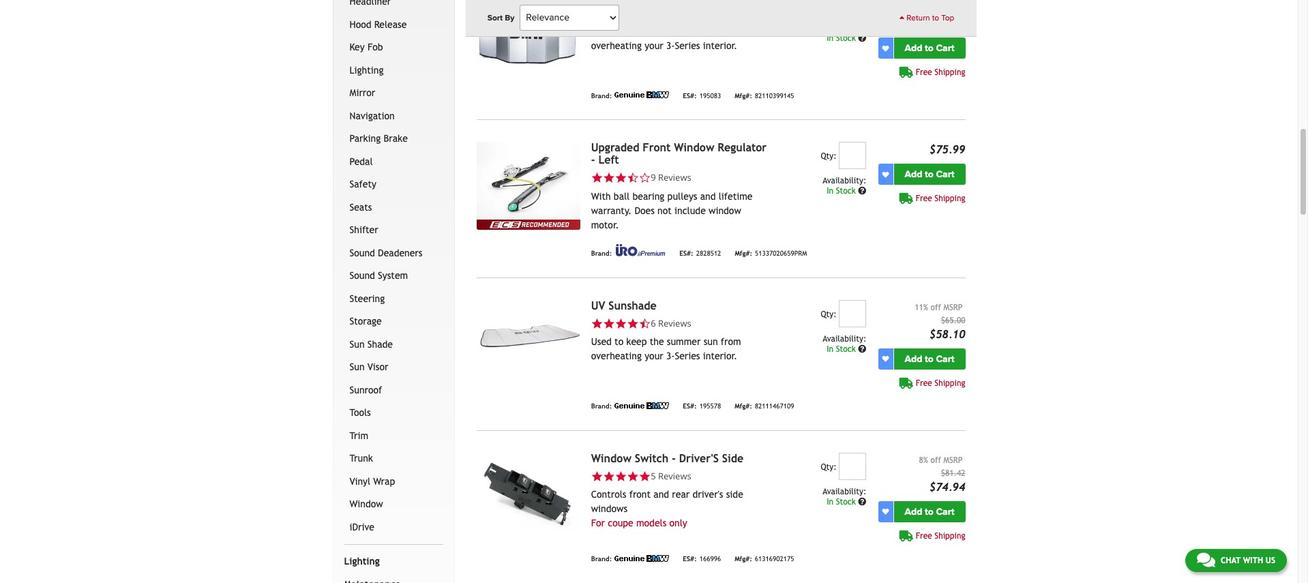 Task type: vqa. For each thing, say whether or not it's contained in the screenshot.
General Purpose
no



Task type: describe. For each thing, give the bounding box(es) containing it.
return to top link
[[900, 12, 955, 24]]

82110399145
[[755, 92, 794, 100]]

sunroof
[[350, 385, 382, 396]]

2 qty: from the top
[[821, 310, 837, 319]]

shipping for $65.00
[[935, 378, 966, 388]]

2828512
[[696, 250, 721, 258]]

off for $58.10
[[931, 303, 941, 312]]

window switch - driver's side
[[591, 452, 744, 465]]

add for $81.42
[[905, 506, 923, 518]]

166996
[[700, 556, 721, 563]]

es#: left 195083
[[683, 92, 697, 100]]

wrap
[[373, 476, 395, 487]]

1 genuine bmw - corporate logo image from the top
[[615, 92, 669, 98]]

$58.10
[[930, 328, 966, 341]]

seats link
[[347, 196, 440, 219]]

2 add from the top
[[905, 169, 923, 180]]

lighting inside interior subcategories element
[[350, 65, 384, 76]]

1 in from the top
[[827, 34, 834, 43]]

your for $58.59
[[645, 40, 664, 51]]

uv
[[591, 299, 605, 312]]

summer for $58.59
[[667, 26, 701, 37]]

mfg#: for uv sunshade
[[735, 403, 752, 410]]

sun for sun visor
[[350, 362, 365, 373]]

cart for $81.42
[[936, 506, 955, 518]]

hood release
[[350, 19, 407, 30]]

models
[[636, 518, 667, 529]]

summer for $65.00
[[667, 336, 701, 347]]

return to top
[[905, 13, 955, 23]]

stock for uv sunshade
[[836, 344, 856, 354]]

driver's
[[679, 452, 719, 465]]

1 stock from the top
[[836, 34, 856, 43]]

navigation
[[350, 110, 395, 121]]

stock for upgraded front window regulator - left
[[836, 186, 856, 196]]

storage link
[[347, 311, 440, 333]]

add for $65.00
[[905, 353, 923, 365]]

chat with us
[[1221, 556, 1276, 566]]

1 horizontal spatial -
[[672, 452, 676, 465]]

used to keep the summer sun from overheating your 3-series interior. for $65.00
[[591, 336, 741, 362]]

es#195083 - 82110399145 - uv sunshade - used to keep the summer sun from overheating your 3-series interior. - genuine bmw - bmw image
[[477, 0, 580, 67]]

reviews for front
[[658, 171, 692, 184]]

msrp for $58.10
[[944, 303, 963, 312]]

parking brake
[[350, 133, 408, 144]]

free shipping for $65.00
[[916, 378, 966, 388]]

sort by
[[488, 13, 515, 23]]

add to cart button for $65.00
[[894, 348, 966, 370]]

window for window link on the left of the page
[[350, 499, 383, 510]]

include
[[675, 205, 706, 216]]

safety
[[350, 179, 376, 190]]

es#: 195083
[[683, 92, 721, 100]]

6
[[651, 317, 656, 329]]

trunk
[[350, 453, 373, 464]]

2 add to cart from the top
[[905, 169, 955, 180]]

free shipping for $81.42
[[916, 531, 966, 541]]

11%
[[915, 303, 928, 312]]

storage
[[350, 316, 382, 327]]

1 mfg#: from the top
[[735, 92, 752, 100]]

question circle image for window switch - driver's side
[[858, 498, 867, 506]]

free shipping for $58.59
[[916, 68, 966, 77]]

mfg#: for upgraded front window regulator - left
[[735, 250, 753, 258]]

seats
[[350, 202, 372, 213]]

front
[[643, 141, 671, 154]]

mfg#: 51337020659prm
[[735, 250, 807, 258]]

overheating for $65.00
[[591, 351, 642, 362]]

ball
[[614, 191, 630, 202]]

2 free shipping from the top
[[916, 194, 966, 203]]

es#: 195578
[[683, 403, 721, 410]]

the for $58.59
[[650, 26, 664, 37]]

us
[[1266, 556, 1276, 566]]

sunshade
[[609, 299, 657, 312]]

- inside "upgraded front window regulator - left"
[[591, 154, 595, 167]]

pulleys
[[668, 191, 698, 202]]

interior. for $65.00
[[703, 351, 738, 362]]

upgraded front window regulator - left link
[[591, 141, 767, 167]]

add to cart for $81.42
[[905, 506, 955, 518]]

$74.94
[[930, 481, 966, 494]]

used for $65.00
[[591, 336, 612, 347]]

mirror link
[[347, 82, 440, 105]]

for
[[591, 518, 605, 529]]

9 reviews
[[651, 171, 692, 184]]

caret up image
[[900, 14, 905, 22]]

3- for $65.00
[[666, 351, 675, 362]]

fob
[[368, 42, 383, 53]]

chat with us link
[[1186, 549, 1287, 572]]

tools link
[[347, 402, 440, 425]]

trunk link
[[347, 448, 440, 471]]

steering
[[350, 293, 385, 304]]

add to cart button for $58.59
[[894, 38, 966, 59]]

release
[[374, 19, 407, 30]]

es#: 166996
[[683, 556, 721, 563]]

genuine bmw - corporate logo image for switch
[[615, 555, 669, 562]]

vinyl
[[350, 476, 371, 487]]

sun for $58.59
[[704, 26, 718, 37]]

trim link
[[347, 425, 440, 448]]

add to cart button for $81.42
[[894, 501, 966, 522]]

steering link
[[347, 288, 440, 311]]

switch
[[635, 452, 669, 465]]

left
[[599, 154, 619, 167]]

sound for sound deadeners
[[350, 248, 375, 258]]

$81.42
[[941, 468, 966, 478]]

mfg#: for window switch - driver's side
[[735, 556, 752, 563]]

add to wish list image
[[882, 356, 889, 362]]

shipping for $58.59
[[935, 68, 966, 77]]

genuine bmw - corporate logo image for sunshade
[[615, 402, 669, 409]]

navigation link
[[347, 105, 440, 128]]

bearing
[[633, 191, 665, 202]]

front
[[629, 489, 651, 500]]

side
[[722, 452, 744, 465]]

pedal
[[350, 156, 373, 167]]

empty star image
[[639, 172, 651, 184]]

safety link
[[347, 173, 440, 196]]

195578
[[700, 403, 721, 410]]

coupe
[[608, 518, 634, 529]]

5
[[651, 470, 656, 482]]

overheating for $58.59
[[591, 40, 642, 51]]

sort
[[488, 13, 503, 23]]

stock for window switch - driver's side
[[836, 497, 856, 507]]

2 add to cart button from the top
[[894, 164, 966, 185]]

sound deadeners link
[[347, 242, 440, 265]]

half star image
[[627, 172, 639, 184]]

with ball bearing pulleys and lifetime warranty. does not include window motor.
[[591, 191, 753, 230]]

es#: for switch
[[683, 556, 697, 563]]

controls front and rear driver's side windows for coupe models only
[[591, 489, 743, 529]]

1 5 reviews link from the left
[[591, 470, 768, 482]]

regulator
[[718, 141, 767, 154]]

comments image
[[1197, 552, 1216, 568]]

in for upgraded front window regulator - left
[[827, 186, 834, 196]]

mirror
[[350, 88, 375, 98]]

195083
[[700, 92, 721, 100]]

used for $58.59
[[591, 26, 612, 37]]

keep for $58.59
[[627, 26, 647, 37]]

driver's
[[693, 489, 723, 500]]

with
[[591, 191, 611, 202]]

chat
[[1221, 556, 1241, 566]]

sun shade link
[[347, 333, 440, 356]]

1 question circle image from the top
[[858, 34, 867, 42]]

51337020659prm
[[755, 250, 807, 258]]

1 9 reviews link from the left
[[591, 171, 768, 184]]

trim
[[350, 430, 368, 441]]

in stock for window switch - driver's side
[[827, 497, 858, 507]]

1 6 reviews link from the left
[[591, 317, 768, 330]]

cart for $65.00
[[936, 353, 955, 365]]

2 5 reviews link from the left
[[651, 470, 692, 482]]

reviews for sunshade
[[658, 317, 692, 329]]

deadeners
[[378, 248, 423, 258]]

brake
[[384, 133, 408, 144]]



Task type: locate. For each thing, give the bounding box(es) containing it.
sun left shade
[[350, 339, 365, 350]]

the for $65.00
[[650, 336, 664, 347]]

2 sun from the top
[[704, 336, 718, 347]]

8%
[[919, 456, 928, 465]]

star image
[[615, 7, 627, 19], [603, 172, 615, 184], [615, 172, 627, 184], [591, 318, 603, 330], [627, 318, 639, 330], [603, 471, 615, 482], [639, 471, 651, 482]]

msrp inside 8% off msrp $81.42 $74.94
[[944, 456, 963, 465]]

idrive
[[350, 522, 375, 533]]

shipping down $58.10
[[935, 378, 966, 388]]

2 overheating from the top
[[591, 351, 642, 362]]

window switch - driver's side link
[[591, 452, 744, 465]]

2 vertical spatial qty:
[[821, 462, 837, 472]]

sun up 195083
[[704, 26, 718, 37]]

rear
[[672, 489, 690, 500]]

es#: for front
[[680, 250, 694, 258]]

window inside "upgraded front window regulator - left"
[[674, 141, 715, 154]]

0 vertical spatial window
[[674, 141, 715, 154]]

0 vertical spatial 3-
[[666, 40, 675, 51]]

0 horizontal spatial -
[[591, 154, 595, 167]]

free down the '$74.94'
[[916, 531, 932, 541]]

0 vertical spatial overheating
[[591, 40, 642, 51]]

1 vertical spatial 3-
[[666, 351, 675, 362]]

in for window switch - driver's side
[[827, 497, 834, 507]]

off right 8%
[[931, 456, 941, 465]]

2 vertical spatial genuine bmw - corporate logo image
[[615, 555, 669, 562]]

4 shipping from the top
[[935, 531, 966, 541]]

sound
[[350, 248, 375, 258], [350, 270, 375, 281]]

1 vertical spatial summer
[[667, 336, 701, 347]]

your
[[645, 40, 664, 51], [645, 351, 664, 362]]

0 vertical spatial your
[[645, 40, 664, 51]]

question circle image
[[858, 345, 867, 353]]

return
[[907, 13, 930, 23]]

1 vertical spatial used
[[591, 336, 612, 347]]

$65.00
[[941, 5, 966, 14], [941, 316, 966, 325]]

upgraded
[[591, 141, 640, 154]]

free shipping down the '$74.94'
[[916, 531, 966, 541]]

es#: 2828512
[[680, 250, 721, 258]]

1 vertical spatial overheating
[[591, 351, 642, 362]]

your for $65.00
[[645, 351, 664, 362]]

3 in from the top
[[827, 344, 834, 354]]

sun inside "link"
[[350, 339, 365, 350]]

overheating
[[591, 40, 642, 51], [591, 351, 642, 362]]

2 summer from the top
[[667, 336, 701, 347]]

sound inside 'link'
[[350, 270, 375, 281]]

add to wish list image for $81.42
[[882, 508, 889, 515]]

qty: for regulator
[[821, 152, 837, 161]]

sound system
[[350, 270, 408, 281]]

1 vertical spatial $65.00
[[941, 316, 966, 325]]

4 free shipping from the top
[[916, 531, 966, 541]]

only
[[670, 518, 687, 529]]

window up idrive
[[350, 499, 383, 510]]

0 vertical spatial from
[[721, 26, 741, 37]]

5 reviews link
[[591, 470, 768, 482], [651, 470, 692, 482]]

availability: for upgraded front window regulator - left
[[823, 176, 867, 186]]

sun for sun shade
[[350, 339, 365, 350]]

1 vertical spatial interior.
[[703, 351, 738, 362]]

1 vertical spatial -
[[672, 452, 676, 465]]

msrp up the $81.42 at the bottom right of page
[[944, 456, 963, 465]]

0 vertical spatial and
[[700, 191, 716, 202]]

add to cart down the $58.59
[[905, 42, 955, 54]]

and up window
[[700, 191, 716, 202]]

3 genuine bmw - corporate logo image from the top
[[615, 555, 669, 562]]

and inside with ball bearing pulleys and lifetime warranty. does not include window motor.
[[700, 191, 716, 202]]

1 cart from the top
[[936, 42, 955, 54]]

0 vertical spatial sound
[[350, 248, 375, 258]]

1 your from the top
[[645, 40, 664, 51]]

brand:
[[591, 92, 612, 100], [591, 250, 612, 258], [591, 403, 612, 410], [591, 556, 612, 563]]

2 3- from the top
[[666, 351, 675, 362]]

off inside '11% off msrp $65.00 $58.10'
[[931, 303, 941, 312]]

availability: for uv sunshade
[[823, 334, 867, 344]]

in stock for upgraded front window regulator - left
[[827, 186, 858, 196]]

msrp inside '11% off msrp $65.00 $58.10'
[[944, 303, 963, 312]]

question circle image for upgraded front window regulator - left
[[858, 187, 867, 195]]

0 vertical spatial genuine bmw - corporate logo image
[[615, 92, 669, 98]]

2 reviews from the top
[[658, 317, 692, 329]]

1 vertical spatial lighting
[[344, 556, 380, 567]]

used to keep the summer sun from overheating your 3-series interior. for $58.59
[[591, 26, 741, 51]]

off inside 8% off msrp $81.42 $74.94
[[931, 456, 941, 465]]

0 vertical spatial sun
[[704, 26, 718, 37]]

window up controls
[[591, 452, 632, 465]]

2 the from the top
[[650, 336, 664, 347]]

1 add to wish list image from the top
[[882, 45, 889, 52]]

1 add to cart button from the top
[[894, 38, 966, 59]]

brand: for upgraded
[[591, 250, 612, 258]]

sun up 195578
[[704, 336, 718, 347]]

2 add to wish list image from the top
[[882, 171, 889, 178]]

window for window switch - driver's side
[[591, 452, 632, 465]]

hood release link
[[347, 14, 440, 36]]

4 mfg#: from the top
[[735, 556, 752, 563]]

sun visor link
[[347, 356, 440, 379]]

brand: for window
[[591, 556, 612, 563]]

series down 6 reviews
[[675, 351, 700, 362]]

uro premium - corporate logo image
[[615, 243, 666, 256]]

interior. up 195083
[[703, 40, 738, 51]]

2 6 reviews link from the left
[[651, 317, 692, 330]]

and inside controls front and rear driver's side windows for coupe models only
[[654, 489, 669, 500]]

reviews down the window switch - driver's side link
[[658, 470, 692, 482]]

es#195578 - 82111467109 - uv sunshade - used to keep the summer sun from overheating your 3-series interior. - genuine bmw - bmw image
[[477, 300, 580, 378]]

1 summer from the top
[[667, 26, 701, 37]]

qty: for driver's
[[821, 462, 837, 472]]

lighting link
[[347, 59, 440, 82], [341, 551, 440, 574]]

4 cart from the top
[[936, 506, 955, 518]]

add for $58.59
[[905, 42, 923, 54]]

add to cart button down the '$74.94'
[[894, 501, 966, 522]]

sun
[[350, 339, 365, 350], [350, 362, 365, 373]]

parking
[[350, 133, 381, 144]]

add to cart down the '$74.94'
[[905, 506, 955, 518]]

parking brake link
[[347, 128, 440, 151]]

summer
[[667, 26, 701, 37], [667, 336, 701, 347]]

shipping down the '$74.94'
[[935, 531, 966, 541]]

0 vertical spatial qty:
[[821, 152, 837, 161]]

1 free shipping from the top
[[916, 68, 966, 77]]

off
[[931, 303, 941, 312], [931, 456, 941, 465]]

$65.00 inside $65.00 $58.59
[[941, 5, 966, 14]]

stock
[[836, 34, 856, 43], [836, 186, 856, 196], [836, 344, 856, 354], [836, 497, 856, 507]]

1 off from the top
[[931, 303, 941, 312]]

genuine bmw - corporate logo image up switch
[[615, 402, 669, 409]]

1 vertical spatial your
[[645, 351, 664, 362]]

0 vertical spatial series
[[675, 40, 700, 51]]

not
[[658, 205, 672, 216]]

1 vertical spatial reviews
[[658, 317, 692, 329]]

ecs tuning recommends this product. image
[[477, 220, 580, 230]]

1 free from the top
[[916, 68, 932, 77]]

2 msrp from the top
[[944, 456, 963, 465]]

interior. for $58.59
[[703, 40, 738, 51]]

0 vertical spatial sun
[[350, 339, 365, 350]]

from up 195083
[[721, 26, 741, 37]]

2 used from the top
[[591, 336, 612, 347]]

lighting link down idrive link
[[341, 551, 440, 574]]

reviews
[[658, 171, 692, 184], [658, 317, 692, 329], [658, 470, 692, 482]]

2 availability: from the top
[[823, 176, 867, 186]]

1 used from the top
[[591, 26, 612, 37]]

1 vertical spatial add to wish list image
[[882, 171, 889, 178]]

es#: left 2828512
[[680, 250, 694, 258]]

4 free from the top
[[916, 531, 932, 541]]

sound for sound system
[[350, 270, 375, 281]]

add to cart down "$75.99"
[[905, 169, 955, 180]]

summer up es#: 195083
[[667, 26, 701, 37]]

tools
[[350, 407, 371, 418]]

1 from from the top
[[721, 26, 741, 37]]

add to wish list image for $58.59
[[882, 45, 889, 52]]

3 brand: from the top
[[591, 403, 612, 410]]

add to cart button
[[894, 38, 966, 59], [894, 164, 966, 185], [894, 348, 966, 370], [894, 501, 966, 522]]

1 vertical spatial msrp
[[944, 456, 963, 465]]

window inside interior subcategories element
[[350, 499, 383, 510]]

shipping for $81.42
[[935, 531, 966, 541]]

1 vertical spatial used to keep the summer sun from overheating your 3-series interior.
[[591, 336, 741, 362]]

free down $58.10
[[916, 378, 932, 388]]

in for uv sunshade
[[827, 344, 834, 354]]

upgraded front window regulator - left
[[591, 141, 767, 167]]

3 availability: from the top
[[823, 334, 867, 344]]

window
[[674, 141, 715, 154], [591, 452, 632, 465], [350, 499, 383, 510]]

mfg#: right 2828512
[[735, 250, 753, 258]]

add to cart for $58.59
[[905, 42, 955, 54]]

sound system link
[[347, 265, 440, 288]]

1 qty: from the top
[[821, 152, 837, 161]]

lighting down idrive
[[344, 556, 380, 567]]

$65.00 up the $58.59
[[941, 5, 966, 14]]

sun left the visor
[[350, 362, 365, 373]]

es#166996 - 61316902175 - window switch - driver's side - controls front and rear driver's side windows - genuine bmw - bmw image
[[477, 453, 580, 531]]

2 vertical spatial window
[[350, 499, 383, 510]]

8% off msrp $81.42 $74.94
[[919, 456, 966, 494]]

to
[[932, 13, 940, 23], [615, 26, 624, 37], [925, 42, 934, 54], [925, 169, 934, 180], [615, 336, 624, 347], [925, 353, 934, 365], [925, 506, 934, 518]]

msrp
[[944, 303, 963, 312], [944, 456, 963, 465]]

from
[[721, 26, 741, 37], [721, 336, 741, 347]]

$65.00 up $58.10
[[941, 316, 966, 325]]

0 vertical spatial the
[[650, 26, 664, 37]]

sun for $65.00
[[704, 336, 718, 347]]

2 brand: from the top
[[591, 250, 612, 258]]

2 stock from the top
[[836, 186, 856, 196]]

es#: left 166996
[[683, 556, 697, 563]]

2 used to keep the summer sun from overheating your 3-series interior. from the top
[[591, 336, 741, 362]]

off for $74.94
[[931, 456, 941, 465]]

4 in stock from the top
[[827, 497, 858, 507]]

- up the 5 reviews
[[672, 452, 676, 465]]

3 cart from the top
[[936, 353, 955, 365]]

add to cart button down $58.10
[[894, 348, 966, 370]]

sun shade
[[350, 339, 393, 350]]

free shipping down "$75.99"
[[916, 194, 966, 203]]

0 vertical spatial keep
[[627, 26, 647, 37]]

shipping down the $58.59
[[935, 68, 966, 77]]

sound down shifter
[[350, 248, 375, 258]]

off right 11%
[[931, 303, 941, 312]]

1 add from the top
[[905, 42, 923, 54]]

2 horizontal spatial window
[[674, 141, 715, 154]]

question circle image
[[858, 34, 867, 42], [858, 187, 867, 195], [858, 498, 867, 506]]

free for $65.00
[[916, 378, 932, 388]]

mfg#: 82110399145
[[735, 92, 794, 100]]

2 your from the top
[[645, 351, 664, 362]]

motor.
[[591, 219, 619, 230]]

qty:
[[821, 152, 837, 161], [821, 310, 837, 319], [821, 462, 837, 472]]

window
[[709, 205, 741, 216]]

window right front
[[674, 141, 715, 154]]

used to keep the summer sun from overheating your 3-series interior. up es#: 195083
[[591, 26, 741, 51]]

1 vertical spatial and
[[654, 489, 669, 500]]

5 reviews
[[651, 470, 692, 482]]

vinyl wrap link
[[347, 471, 440, 493]]

and left rear
[[654, 489, 669, 500]]

es#: left 195578
[[683, 403, 697, 410]]

lifetime
[[719, 191, 753, 202]]

$75.99
[[930, 143, 966, 156]]

free for $58.59
[[916, 68, 932, 77]]

series for $65.00
[[675, 351, 700, 362]]

3- for $58.59
[[666, 40, 675, 51]]

1 interior. from the top
[[703, 40, 738, 51]]

keep for $65.00
[[627, 336, 647, 347]]

1 vertical spatial lighting link
[[341, 551, 440, 574]]

2 $65.00 from the top
[[941, 316, 966, 325]]

1 horizontal spatial and
[[700, 191, 716, 202]]

2 mfg#: from the top
[[735, 250, 753, 258]]

0 vertical spatial lighting link
[[347, 59, 440, 82]]

1 horizontal spatial window
[[591, 452, 632, 465]]

cart for $58.59
[[936, 42, 955, 54]]

series for $58.59
[[675, 40, 700, 51]]

0 horizontal spatial window
[[350, 499, 383, 510]]

1 vertical spatial sun
[[350, 362, 365, 373]]

$65.00 inside '11% off msrp $65.00 $58.10'
[[941, 316, 966, 325]]

free down the $58.59
[[916, 68, 932, 77]]

es#: for sunshade
[[683, 403, 697, 410]]

1 vertical spatial series
[[675, 351, 700, 362]]

1 keep from the top
[[627, 26, 647, 37]]

2 in stock from the top
[[827, 186, 858, 196]]

cart down "$75.99"
[[936, 169, 955, 180]]

4 brand: from the top
[[591, 556, 612, 563]]

half star image
[[639, 318, 651, 330]]

free for $81.42
[[916, 531, 932, 541]]

mfg#: left the 61316902175
[[735, 556, 752, 563]]

pedal link
[[347, 151, 440, 173]]

shipping down "$75.99"
[[935, 194, 966, 203]]

2 shipping from the top
[[935, 194, 966, 203]]

es#:
[[683, 92, 697, 100], [680, 250, 694, 258], [683, 403, 697, 410], [683, 556, 697, 563]]

2 vertical spatial add to wish list image
[[882, 508, 889, 515]]

0 vertical spatial used
[[591, 26, 612, 37]]

sound deadeners
[[350, 248, 423, 258]]

1 vertical spatial question circle image
[[858, 187, 867, 195]]

3 add to cart button from the top
[[894, 348, 966, 370]]

visor
[[368, 362, 388, 373]]

mfg#: left 82110399145 on the right top of the page
[[735, 92, 752, 100]]

sound up steering
[[350, 270, 375, 281]]

lighting link down the fob on the top left
[[347, 59, 440, 82]]

0 vertical spatial summer
[[667, 26, 701, 37]]

mfg#: 61316902175
[[735, 556, 794, 563]]

2 free from the top
[[916, 194, 932, 203]]

system
[[378, 270, 408, 281]]

4 add to cart from the top
[[905, 506, 955, 518]]

mfg#: left 82111467109
[[735, 403, 752, 410]]

3 qty: from the top
[[821, 462, 837, 472]]

window link
[[347, 493, 440, 516]]

genuine bmw - corporate logo image down models
[[615, 555, 669, 562]]

0 vertical spatial off
[[931, 303, 941, 312]]

from for $65.00
[[721, 336, 741, 347]]

in stock for uv sunshade
[[827, 344, 858, 354]]

add to cart down $58.10
[[905, 353, 955, 365]]

4 availability: from the top
[[823, 487, 867, 496]]

4 stock from the top
[[836, 497, 856, 507]]

1 sun from the top
[[350, 339, 365, 350]]

cart down $58.10
[[936, 353, 955, 365]]

4 add to cart button from the top
[[894, 501, 966, 522]]

reviews right 6
[[658, 317, 692, 329]]

0 vertical spatial lighting
[[350, 65, 384, 76]]

1 shipping from the top
[[935, 68, 966, 77]]

1 vertical spatial genuine bmw - corporate logo image
[[615, 402, 669, 409]]

3 add to cart from the top
[[905, 353, 955, 365]]

1 in stock from the top
[[827, 34, 858, 43]]

side
[[726, 489, 743, 500]]

9
[[651, 171, 656, 184]]

2 question circle image from the top
[[858, 187, 867, 195]]

1 brand: from the top
[[591, 92, 612, 100]]

star image
[[603, 7, 615, 19], [591, 172, 603, 184], [603, 318, 615, 330], [615, 318, 627, 330], [591, 471, 603, 482], [615, 471, 627, 482], [627, 471, 639, 482]]

1 the from the top
[[650, 26, 664, 37]]

interior.
[[703, 40, 738, 51], [703, 351, 738, 362]]

1 used to keep the summer sun from overheating your 3-series interior. from the top
[[591, 26, 741, 51]]

0 vertical spatial -
[[591, 154, 595, 167]]

interior subcategories element
[[344, 0, 443, 545]]

2 vertical spatial question circle image
[[858, 498, 867, 506]]

reviews up pulleys
[[658, 171, 692, 184]]

3 shipping from the top
[[935, 378, 966, 388]]

used to keep the summer sun from overheating your 3-series interior. down 6 reviews
[[591, 336, 741, 362]]

9 reviews link
[[591, 171, 768, 184], [651, 171, 692, 184]]

0 vertical spatial interior.
[[703, 40, 738, 51]]

None number field
[[839, 0, 867, 17], [839, 142, 867, 169], [839, 300, 867, 327], [839, 453, 867, 480], [839, 0, 867, 17], [839, 142, 867, 169], [839, 300, 867, 327], [839, 453, 867, 480]]

shifter
[[350, 225, 378, 236]]

uv sunshade link
[[591, 299, 657, 312]]

1 $65.00 from the top
[[941, 5, 966, 14]]

lighting down key fob
[[350, 65, 384, 76]]

brand: for uv
[[591, 403, 612, 410]]

- left left
[[591, 154, 595, 167]]

11% off msrp $65.00 $58.10
[[915, 303, 966, 341]]

0 vertical spatial msrp
[[944, 303, 963, 312]]

free shipping down the $58.59
[[916, 68, 966, 77]]

free shipping down $58.10
[[916, 378, 966, 388]]

3 add to wish list image from the top
[[882, 508, 889, 515]]

2 sound from the top
[[350, 270, 375, 281]]

0 vertical spatial $65.00
[[941, 5, 966, 14]]

1 vertical spatial off
[[931, 456, 941, 465]]

1 availability: from the top
[[823, 23, 867, 33]]

2 9 reviews link from the left
[[651, 171, 692, 184]]

0 vertical spatial reviews
[[658, 171, 692, 184]]

msrp up $58.10
[[944, 303, 963, 312]]

4 in from the top
[[827, 497, 834, 507]]

2 interior. from the top
[[703, 351, 738, 362]]

2 sun from the top
[[350, 362, 365, 373]]

2 keep from the top
[[627, 336, 647, 347]]

4 add from the top
[[905, 506, 923, 518]]

idrive link
[[347, 516, 440, 539]]

summer down 6 reviews
[[667, 336, 701, 347]]

series up es#: 195083
[[675, 40, 700, 51]]

2 cart from the top
[[936, 169, 955, 180]]

2 series from the top
[[675, 351, 700, 362]]

2 from from the top
[[721, 336, 741, 347]]

keep
[[627, 26, 647, 37], [627, 336, 647, 347]]

cart down the '$74.94'
[[936, 506, 955, 518]]

genuine bmw - corporate logo image up front
[[615, 92, 669, 98]]

add to cart button down the $58.59
[[894, 38, 966, 59]]

mfg#: 82111467109
[[735, 403, 794, 410]]

3 in stock from the top
[[827, 344, 858, 354]]

the
[[650, 26, 664, 37], [650, 336, 664, 347]]

add to cart for $65.00
[[905, 353, 955, 365]]

3-
[[666, 40, 675, 51], [666, 351, 675, 362]]

6 reviews
[[651, 317, 692, 329]]

1 vertical spatial keep
[[627, 336, 647, 347]]

3 stock from the top
[[836, 344, 856, 354]]

from for $58.59
[[721, 26, 741, 37]]

1 vertical spatial sound
[[350, 270, 375, 281]]

genuine bmw - corporate logo image
[[615, 92, 669, 98], [615, 402, 669, 409], [615, 555, 669, 562]]

add to cart button down "$75.99"
[[894, 164, 966, 185]]

0 vertical spatial question circle image
[[858, 34, 867, 42]]

add to wish list image
[[882, 45, 889, 52], [882, 171, 889, 178], [882, 508, 889, 515]]

reviews for switch
[[658, 470, 692, 482]]

5 reviews link down window switch - driver's side at the bottom
[[651, 470, 692, 482]]

0 vertical spatial used to keep the summer sun from overheating your 3-series interior.
[[591, 26, 741, 51]]

2 in from the top
[[827, 186, 834, 196]]

es#2828512 - 51337020659prm -  upgraded front window regulator - left - with ball bearing pulleys and lifetime warranty. does not include window motor. - uro premium - bmw image
[[477, 142, 580, 220]]

$58.59
[[930, 17, 966, 30]]

cart
[[936, 42, 955, 54], [936, 169, 955, 180], [936, 353, 955, 365], [936, 506, 955, 518]]

lighting
[[350, 65, 384, 76], [344, 556, 380, 567]]

1 vertical spatial window
[[591, 452, 632, 465]]

5 reviews link up rear
[[591, 470, 768, 482]]

top
[[942, 13, 955, 23]]

1 add to cart from the top
[[905, 42, 955, 54]]

availability: for window switch - driver's side
[[823, 487, 867, 496]]

0 horizontal spatial and
[[654, 489, 669, 500]]

windows
[[591, 504, 628, 515]]

key fob link
[[347, 36, 440, 59]]

3 question circle image from the top
[[858, 498, 867, 506]]

0 vertical spatial add to wish list image
[[882, 45, 889, 52]]

1 vertical spatial qty:
[[821, 310, 837, 319]]

3 free from the top
[[916, 378, 932, 388]]

from up 195578
[[721, 336, 741, 347]]

free down "$75.99"
[[916, 194, 932, 203]]

2 genuine bmw - corporate logo image from the top
[[615, 402, 669, 409]]

1 sun from the top
[[704, 26, 718, 37]]

cart down the $58.59
[[936, 42, 955, 54]]

61316902175
[[755, 556, 794, 563]]

1 vertical spatial from
[[721, 336, 741, 347]]

1 vertical spatial the
[[650, 336, 664, 347]]

1 overheating from the top
[[591, 40, 642, 51]]

2 vertical spatial reviews
[[658, 470, 692, 482]]

3 mfg#: from the top
[[735, 403, 752, 410]]

interior. up 195578
[[703, 351, 738, 362]]

1 series from the top
[[675, 40, 700, 51]]

1 vertical spatial sun
[[704, 336, 718, 347]]

3 free shipping from the top
[[916, 378, 966, 388]]

-
[[591, 154, 595, 167], [672, 452, 676, 465]]

hood
[[350, 19, 371, 30]]

msrp for $74.94
[[944, 456, 963, 465]]



